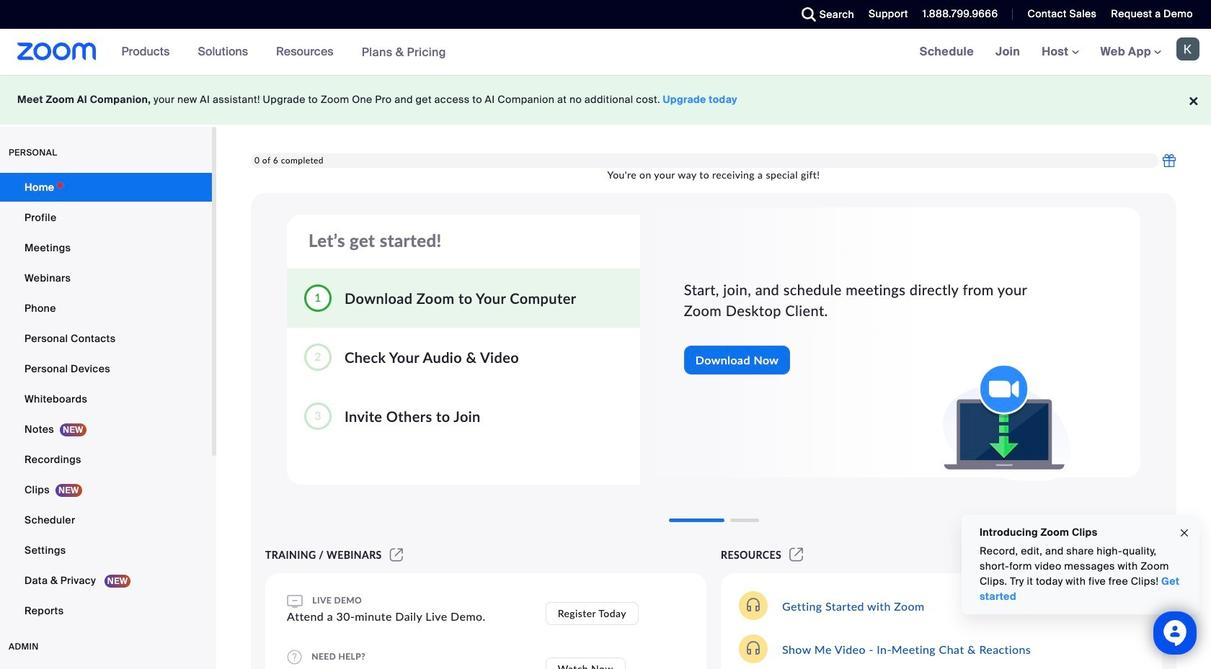 Task type: locate. For each thing, give the bounding box(es) containing it.
1 window new image from the left
[[388, 550, 405, 562]]

window new image
[[388, 550, 405, 562], [788, 550, 806, 562]]

meetings navigation
[[909, 29, 1212, 76]]

0 horizontal spatial window new image
[[388, 550, 405, 562]]

footer
[[0, 75, 1212, 125]]

product information navigation
[[111, 29, 457, 76]]

banner
[[0, 29, 1212, 76]]

1 horizontal spatial window new image
[[788, 550, 806, 562]]



Task type: describe. For each thing, give the bounding box(es) containing it.
personal menu menu
[[0, 173, 212, 627]]

close image
[[1179, 525, 1191, 542]]

profile picture image
[[1177, 38, 1200, 61]]

2 window new image from the left
[[788, 550, 806, 562]]

zoom logo image
[[17, 43, 96, 61]]



Task type: vqa. For each thing, say whether or not it's contained in the screenshot.
window new image
yes



